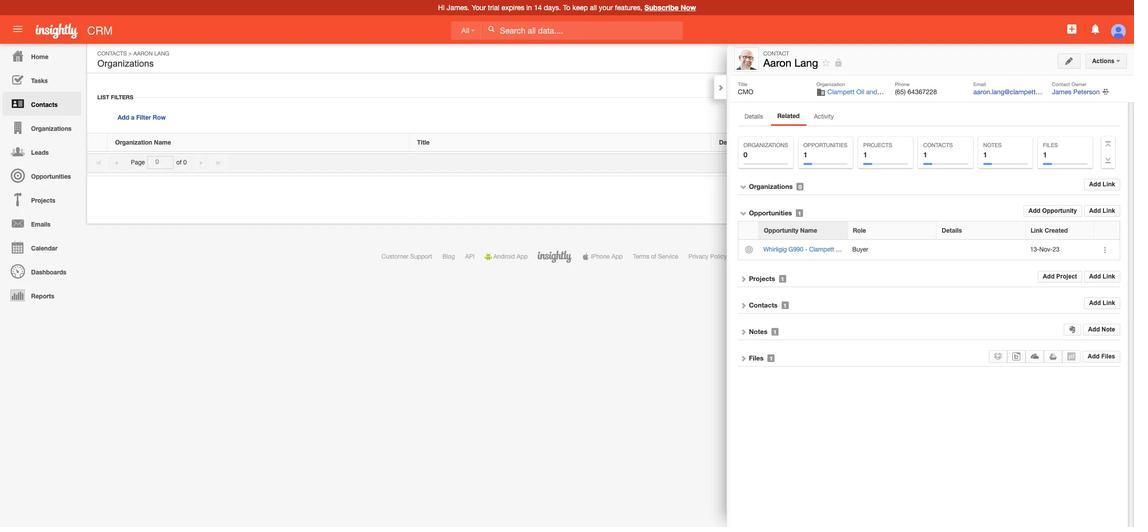 Task type: locate. For each thing, give the bounding box(es) containing it.
opportunity inside row
[[764, 227, 799, 234]]

1
[[804, 150, 808, 159], [864, 150, 868, 159], [924, 150, 928, 159], [983, 150, 987, 159], [1043, 150, 1047, 159], [798, 210, 801, 216], [781, 275, 784, 282], [784, 302, 787, 309], [774, 328, 777, 335], [770, 355, 773, 362]]

james.
[[447, 4, 470, 12]]

23
[[1053, 246, 1060, 253]]

name down row
[[154, 139, 171, 146]]

app for iphone app
[[612, 253, 623, 260]]

app right android
[[517, 253, 528, 260]]

dashboards
[[31, 268, 66, 276]]

trial
[[488, 4, 500, 12]]

0
[[744, 150, 748, 159], [183, 159, 187, 166], [799, 183, 802, 190]]

1 vertical spatial and
[[845, 246, 856, 253]]

1 inside projects 1
[[864, 150, 868, 159]]

note
[[1102, 326, 1116, 333]]

2 vertical spatial contacts link
[[749, 301, 778, 309]]

opportunities inside navigation
[[31, 173, 71, 180]]

1 vertical spatial contacts link
[[3, 92, 82, 116]]

contacts 1
[[924, 142, 953, 159]]

add a filter row
[[118, 114, 166, 121]]

1 vertical spatial chevron right image
[[740, 302, 747, 309]]

addendum
[[784, 253, 814, 260]]

1 app from the left
[[517, 253, 528, 260]]

0 horizontal spatial and
[[845, 246, 856, 253]]

projects link
[[3, 187, 82, 211], [749, 274, 775, 283]]

1 vertical spatial title
[[417, 139, 430, 146]]

0 vertical spatial singapore
[[895, 88, 925, 96]]

1 vertical spatial gas,
[[857, 246, 870, 253]]

organization for organization
[[817, 81, 845, 87]]

organizations down '>'
[[97, 59, 154, 69]]

0 vertical spatial created
[[1035, 139, 1059, 146]]

0 horizontal spatial notes
[[749, 327, 768, 336]]

chevron right image left notes link
[[740, 328, 747, 336]]

data processing addendum
[[737, 253, 814, 260]]

0 vertical spatial and
[[866, 88, 878, 96]]

contact
[[764, 50, 790, 57], [1052, 81, 1070, 87]]

1 right files link
[[770, 355, 773, 362]]

1 vertical spatial oil
[[836, 246, 844, 253]]

0 horizontal spatial of
[[176, 159, 182, 166]]

organizations inside contacts > aaron lang organizations
[[97, 59, 154, 69]]

0 horizontal spatial details
[[719, 139, 739, 146]]

files for files 1
[[1043, 142, 1058, 148]]

singapore down phone
[[895, 88, 925, 96]]

2 horizontal spatial files
[[1102, 353, 1116, 360]]

add link down display
[[1089, 181, 1116, 188]]

0 vertical spatial oil
[[857, 88, 865, 96]]

0 horizontal spatial opportunity
[[764, 227, 799, 234]]

1 vertical spatial opportunity
[[764, 227, 799, 234]]

projects
[[864, 142, 893, 148], [31, 197, 55, 204], [749, 274, 775, 283]]

add right link files from pandadoc to this image
[[1088, 353, 1100, 360]]

data processing addendum link
[[737, 253, 814, 260]]

lang inside contacts > aaron lang organizations
[[154, 50, 169, 57]]

james
[[1052, 88, 1072, 96]]

notes for notes 1
[[983, 142, 1002, 148]]

0 inside organizations 0
[[744, 150, 748, 159]]

1 horizontal spatial projects
[[749, 274, 775, 283]]

title inside title cmo
[[738, 81, 748, 87]]

privacy policy
[[689, 253, 727, 260]]

aaron lang link
[[133, 50, 169, 57]]

projects link up 'emails'
[[3, 187, 82, 211]]

2 horizontal spatial opportunities
[[804, 142, 848, 148]]

chevron right image left files link
[[740, 355, 747, 362]]

chevron down image
[[740, 210, 747, 217]]

created up 23
[[1045, 227, 1068, 234]]

a
[[131, 114, 135, 121]]

chevron right image down 'data'
[[740, 302, 747, 309]]

gas, left (65) at the top of the page
[[879, 88, 893, 96]]

>
[[128, 50, 132, 57]]

opportunity
[[1042, 207, 1077, 215], [764, 227, 799, 234]]

contact up james
[[1052, 81, 1070, 87]]

0 vertical spatial projects
[[864, 142, 893, 148]]

contact for contact owner
[[1052, 81, 1070, 87]]

clampett up addendum
[[809, 246, 834, 253]]

1 vertical spatial notes
[[749, 327, 768, 336]]

0 horizontal spatial lang
[[154, 50, 169, 57]]

organizations right chevron down icon
[[749, 182, 793, 191]]

keep
[[573, 4, 588, 12]]

1 horizontal spatial aaron
[[764, 57, 792, 69]]

cell
[[937, 240, 1026, 260]]

android app
[[494, 253, 528, 260]]

2 vertical spatial opportunities
[[749, 209, 792, 217]]

1 horizontal spatial opportunities link
[[749, 209, 792, 217]]

opportunities up opportunity name
[[749, 209, 792, 217]]

1 right organizations 0
[[804, 150, 808, 159]]

link created up nov- on the right of page
[[1031, 227, 1068, 234]]

buyer cell
[[848, 240, 937, 260]]

1 horizontal spatial notes
[[983, 142, 1002, 148]]

1 inside "contacts 1"
[[924, 150, 928, 159]]

1 horizontal spatial lang
[[795, 57, 818, 69]]

0 vertical spatial organization
[[817, 81, 845, 87]]

clampett
[[828, 88, 855, 96], [809, 246, 834, 253]]

1 vertical spatial created
[[1045, 227, 1068, 234]]

0 for organizations 0
[[744, 150, 748, 159]]

1 horizontal spatial contact
[[1052, 81, 1070, 87]]

details for title
[[719, 139, 739, 146]]

1 vertical spatial link created
[[1031, 227, 1068, 234]]

name up the 'g990'
[[800, 227, 818, 234]]

add link button
[[1049, 51, 1088, 66], [1084, 179, 1121, 191], [1084, 205, 1121, 217], [1084, 271, 1121, 283], [1084, 297, 1121, 309]]

organizations button
[[95, 57, 156, 71]]

link files from pandadoc to this image
[[1068, 352, 1076, 361]]

opportunities link up opportunity name
[[749, 209, 792, 217]]

title for title
[[417, 139, 430, 146]]

to
[[563, 4, 571, 12]]

clampett down record permissions image at the top
[[828, 88, 855, 96]]

link created for role
[[1031, 227, 1068, 234]]

name
[[154, 139, 171, 146], [800, 227, 818, 234]]

files up no
[[1043, 142, 1058, 148]]

0 horizontal spatial projects
[[31, 197, 55, 204]]

add link
[[1055, 55, 1081, 62], [1089, 181, 1116, 188], [1089, 207, 1116, 215], [1089, 273, 1116, 280], [1089, 299, 1116, 307]]

singapore
[[895, 88, 925, 96], [872, 246, 899, 253]]

subscribe
[[645, 3, 679, 12]]

organizations 0
[[744, 142, 788, 159]]

2 horizontal spatial details
[[942, 227, 962, 234]]

0 horizontal spatial gas,
[[857, 246, 870, 253]]

1 right projects 1
[[924, 150, 928, 159]]

opportunities down leads
[[31, 173, 71, 180]]

0 vertical spatial name
[[154, 139, 171, 146]]

1 horizontal spatial organizations link
[[749, 182, 793, 191]]

1 vertical spatial name
[[800, 227, 818, 234]]

all
[[590, 4, 597, 12]]

0 right page
[[183, 159, 187, 166]]

expires
[[502, 4, 525, 12]]

chevron right image left title cmo
[[717, 84, 724, 91]]

privacy
[[689, 253, 709, 260]]

1 vertical spatial organization
[[115, 139, 152, 146]]

1 vertical spatial organizations link
[[749, 182, 793, 191]]

contacts link up notes link
[[749, 301, 778, 309]]

organization name
[[115, 139, 171, 146]]

0 horizontal spatial -
[[805, 246, 808, 253]]

add link up add note
[[1089, 299, 1116, 307]]

column header
[[87, 133, 107, 152]]

organization inside row
[[115, 139, 152, 146]]

1 right opportunities 1
[[864, 150, 868, 159]]

1 vertical spatial contact
[[1052, 81, 1070, 87]]

1 chevron right image from the top
[[740, 275, 747, 283]]

terms of service
[[633, 253, 679, 260]]

of right terms
[[651, 253, 657, 260]]

link created up no
[[1021, 139, 1059, 146]]

and down role
[[845, 246, 856, 253]]

title
[[738, 81, 748, 87], [417, 139, 430, 146]]

add left a
[[118, 114, 129, 121]]

1 horizontal spatial opportunity
[[1042, 207, 1077, 215]]

oil left buyer
[[836, 246, 844, 253]]

0 for of 0
[[183, 159, 187, 166]]

1 vertical spatial singapore
[[872, 246, 899, 253]]

2 chevron right image from the top
[[740, 328, 747, 336]]

row containing opportunity name
[[739, 222, 1120, 240]]

days.
[[544, 4, 561, 12]]

organizations up leads link
[[31, 125, 72, 132]]

reports link
[[3, 283, 82, 307]]

0 vertical spatial link created
[[1021, 139, 1059, 146]]

row containing organization name
[[87, 133, 1108, 152]]

organizations link up leads
[[3, 116, 82, 140]]

- right buyer
[[901, 246, 904, 253]]

add opportunity link
[[1024, 205, 1082, 217]]

notes for notes
[[749, 327, 768, 336]]

0 vertical spatial chevron right image
[[740, 275, 747, 283]]

oil inside row
[[836, 246, 844, 253]]

activity
[[814, 113, 834, 120]]

0 vertical spatial opportunity
[[1042, 207, 1077, 215]]

chevron right image for projects
[[740, 275, 747, 283]]

peterson
[[1074, 88, 1100, 96]]

1 horizontal spatial -
[[901, 246, 904, 253]]

tasks link
[[3, 68, 82, 92]]

2 horizontal spatial aaron
[[905, 246, 921, 253]]

created up no
[[1035, 139, 1059, 146]]

add
[[1055, 55, 1067, 62], [118, 114, 129, 121], [1089, 181, 1101, 188], [1029, 207, 1041, 215], [1089, 207, 1101, 215], [1043, 273, 1055, 280], [1089, 273, 1101, 280], [1089, 299, 1101, 307], [1088, 326, 1100, 333], [1088, 353, 1100, 360]]

0 vertical spatial clampett
[[828, 88, 855, 96]]

chevron right image down 'data'
[[740, 275, 747, 283]]

title cmo
[[738, 81, 754, 96]]

1 horizontal spatial gas,
[[879, 88, 893, 96]]

2 vertical spatial projects
[[749, 274, 775, 283]]

opportunities
[[804, 142, 848, 148], [31, 173, 71, 180], [749, 209, 792, 217]]

add link button down display
[[1084, 179, 1121, 191]]

0 horizontal spatial app
[[517, 253, 528, 260]]

1 horizontal spatial organization
[[817, 81, 845, 87]]

0 vertical spatial details
[[745, 113, 763, 120]]

files for files
[[749, 354, 764, 362]]

chevron right image
[[717, 84, 724, 91], [740, 302, 747, 309], [740, 355, 747, 362]]

2 vertical spatial chevron right image
[[740, 355, 747, 362]]

created for role
[[1045, 227, 1068, 234]]

title for title cmo
[[738, 81, 748, 87]]

projects link down processing
[[749, 274, 775, 283]]

app for android app
[[517, 253, 528, 260]]

chevron right image
[[740, 275, 747, 283], [740, 328, 747, 336]]

contacts link down tasks
[[3, 92, 82, 116]]

link files from box to this image
[[1013, 352, 1021, 361]]

1 vertical spatial details
[[719, 139, 739, 146]]

navigation
[[0, 44, 82, 307]]

1 inside opportunities 1
[[804, 150, 808, 159]]

0 horizontal spatial name
[[154, 139, 171, 146]]

follow image
[[821, 58, 831, 68]]

oil left (65) at the top of the page
[[857, 88, 865, 96]]

add link button right project
[[1084, 271, 1121, 283]]

and inside row
[[845, 246, 856, 253]]

files down note
[[1102, 353, 1116, 360]]

13-nov-23
[[1031, 246, 1060, 253]]

lang
[[154, 50, 169, 57], [795, 57, 818, 69], [923, 246, 937, 253]]

of
[[176, 159, 182, 166], [651, 253, 657, 260]]

white image
[[488, 25, 495, 33]]

1 right "contacts 1"
[[983, 150, 987, 159]]

contacts
[[97, 50, 127, 57], [31, 101, 58, 109], [924, 142, 953, 148], [749, 301, 778, 309]]

singapore right buyer
[[872, 246, 899, 253]]

1 horizontal spatial title
[[738, 81, 748, 87]]

processing
[[752, 253, 782, 260]]

files
[[1043, 142, 1058, 148], [1102, 353, 1116, 360], [749, 354, 764, 362]]

0 vertical spatial notes
[[983, 142, 1002, 148]]

1 vertical spatial chevron right image
[[740, 328, 747, 336]]

0 vertical spatial organizations link
[[3, 116, 82, 140]]

0 horizontal spatial aaron
[[133, 50, 153, 57]]

title inside row
[[417, 139, 430, 146]]

contacts > aaron lang organizations
[[97, 50, 169, 69]]

created
[[1035, 139, 1059, 146], [1045, 227, 1068, 234]]

display
[[1080, 159, 1099, 166]]

1 vertical spatial projects
[[31, 197, 55, 204]]

add project
[[1043, 273, 1077, 280]]

0 vertical spatial contact
[[764, 50, 790, 57]]

opportunity up whirligig
[[764, 227, 799, 234]]

app right 'iphone'
[[612, 253, 623, 260]]

filter
[[136, 114, 151, 121]]

row
[[153, 114, 166, 121]]

email
[[974, 81, 986, 87]]

0 horizontal spatial opportunities link
[[3, 164, 82, 187]]

customer
[[382, 253, 409, 260]]

0 horizontal spatial opportunities
[[31, 173, 71, 180]]

link files from google drive to this image
[[1050, 352, 1058, 361]]

aaron lang
[[764, 57, 818, 69]]

1 horizontal spatial and
[[866, 88, 878, 96]]

contacts link
[[97, 50, 127, 57], [3, 92, 82, 116], [749, 301, 778, 309]]

activity link
[[808, 110, 841, 125]]

android app link
[[485, 253, 528, 260]]

1 vertical spatial projects link
[[749, 274, 775, 283]]

0 up opportunity name
[[799, 183, 802, 190]]

2 - from the left
[[901, 246, 904, 253]]

1 horizontal spatial name
[[800, 227, 818, 234]]

notifications image
[[1089, 23, 1102, 35]]

1 horizontal spatial 0
[[744, 150, 748, 159]]

organization down follow icon
[[817, 81, 845, 87]]

of right page
[[176, 159, 182, 166]]

details
[[745, 113, 763, 120], [719, 139, 739, 146], [942, 227, 962, 234]]

1 horizontal spatial files
[[1043, 142, 1058, 148]]

- right the 'g990'
[[805, 246, 808, 253]]

details for role
[[942, 227, 962, 234]]

opportunities link down leads
[[3, 164, 82, 187]]

iphone app
[[591, 253, 623, 260]]

contacts link left '>'
[[97, 50, 127, 57]]

gas, down role
[[857, 246, 870, 253]]

organization up page
[[115, 139, 152, 146]]

0 horizontal spatial contact
[[764, 50, 790, 57]]

0 vertical spatial title
[[738, 81, 748, 87]]

and left (65) at the top of the page
[[866, 88, 878, 96]]

add link up 'contact owner'
[[1055, 55, 1081, 62]]

link created for title
[[1021, 139, 1059, 146]]

nov-
[[1040, 246, 1053, 253]]

organizations link right chevron down icon
[[749, 182, 793, 191]]

1 left items
[[1043, 150, 1047, 159]]

2 app from the left
[[612, 253, 623, 260]]

opportunities down activity "link"
[[804, 142, 848, 148]]

0 horizontal spatial oil
[[836, 246, 844, 253]]

1 vertical spatial of
[[651, 253, 657, 260]]

2 vertical spatial details
[[942, 227, 962, 234]]

1 vertical spatial clampett
[[809, 246, 834, 253]]

opportunity up 23
[[1042, 207, 1077, 215]]

2 horizontal spatial lang
[[923, 246, 937, 253]]

0 vertical spatial contacts link
[[97, 50, 127, 57]]

contact right contact icon
[[764, 50, 790, 57]]

row
[[87, 133, 1108, 152], [739, 222, 1120, 240], [739, 240, 1120, 260]]

1 vertical spatial opportunities
[[31, 173, 71, 180]]

add files button
[[1083, 351, 1121, 363]]

0 up chevron down icon
[[744, 150, 748, 159]]

organization
[[817, 81, 845, 87], [115, 139, 152, 146]]

0 horizontal spatial projects link
[[3, 187, 82, 211]]

files down notes link
[[749, 354, 764, 362]]

now
[[681, 3, 696, 12]]

0 horizontal spatial files
[[749, 354, 764, 362]]



Task type: vqa. For each thing, say whether or not it's contained in the screenshot.
cog Icon
no



Task type: describe. For each thing, give the bounding box(es) containing it.
chevron right image for files
[[740, 355, 747, 362]]

link files from dropbox to this image
[[995, 352, 1003, 361]]

details link
[[738, 110, 770, 125]]

1 down data processing addendum link
[[781, 275, 784, 282]]

related
[[778, 112, 800, 120]]

1 inside files 1
[[1043, 150, 1047, 159]]

1 horizontal spatial contacts link
[[97, 50, 127, 57]]

change record owner image
[[1103, 88, 1109, 97]]

add up 13- at top
[[1029, 207, 1041, 215]]

phone (65) 64367228
[[895, 81, 937, 96]]

whirligig g990 - clampett oil and gas, singapore - aaron lang
[[764, 246, 937, 253]]

leads link
[[3, 140, 82, 164]]

aaron inside contacts > aaron lang organizations
[[133, 50, 153, 57]]

add a filter row link
[[118, 114, 166, 121]]

organization for organization name
[[115, 139, 152, 146]]

1 right notes link
[[774, 328, 777, 335]]

lang inside row
[[923, 246, 937, 253]]

terms
[[633, 253, 650, 260]]

all link
[[451, 21, 482, 40]]

clampett inside row
[[809, 246, 834, 253]]

calendar
[[31, 245, 57, 252]]

add right add opportunity
[[1089, 207, 1101, 215]]

opportunities 1
[[804, 142, 848, 159]]

name for organization name
[[154, 139, 171, 146]]

chevron right image for notes
[[740, 328, 747, 336]]

contact for contact
[[764, 50, 790, 57]]

actions
[[1092, 58, 1117, 65]]

policy
[[710, 253, 727, 260]]

emails link
[[3, 211, 82, 235]]

tasks
[[31, 77, 48, 85]]

android
[[494, 253, 515, 260]]

contact image
[[737, 49, 757, 70]]

0 vertical spatial chevron right image
[[717, 84, 724, 91]]

api
[[465, 253, 475, 260]]

to
[[1073, 159, 1078, 166]]

add inside button
[[1088, 353, 1100, 360]]

page
[[131, 159, 145, 166]]

aaron.lang@clampett.com
[[974, 88, 1051, 96]]

row containing whirligig g990 - clampett oil and gas, singapore - aaron lang
[[739, 240, 1120, 260]]

whirligig g990 - clampett oil and gas, singapore - aaron lang link
[[764, 246, 942, 253]]

Search all data.... text field
[[482, 21, 683, 40]]

add link right project
[[1089, 273, 1116, 280]]

aaron inside row
[[905, 246, 921, 253]]

contacts inside contacts > aaron lang organizations
[[97, 50, 127, 57]]

add link button up 'contact owner'
[[1049, 51, 1088, 66]]

opportunity inside add opportunity link
[[1042, 207, 1077, 215]]

customer support link
[[382, 253, 432, 260]]

14
[[534, 4, 542, 12]]

chevron right image for contacts
[[740, 302, 747, 309]]

1 horizontal spatial opportunities
[[749, 209, 792, 217]]

link files from microsoft onedrive to this image
[[1031, 352, 1039, 361]]

files inside add files button
[[1102, 353, 1116, 360]]

0 horizontal spatial organizations link
[[3, 116, 82, 140]]

all
[[462, 26, 469, 35]]

evernote image
[[1069, 326, 1076, 333]]

role
[[853, 227, 866, 234]]

add note link
[[1083, 324, 1121, 336]]

organizations down details link on the top of the page
[[744, 142, 788, 148]]

add up 'contact owner'
[[1055, 55, 1067, 62]]

email aaron.lang@clampett.com
[[974, 81, 1051, 96]]

notes link
[[749, 327, 768, 336]]

items
[[1056, 159, 1071, 166]]

reports
[[31, 292, 54, 300]]

2 horizontal spatial projects
[[864, 142, 893, 148]]

buyer
[[853, 246, 869, 253]]

created for title
[[1035, 139, 1059, 146]]

in
[[527, 4, 532, 12]]

owner
[[1072, 81, 1087, 87]]

terms of service link
[[633, 253, 679, 260]]

no items to display
[[1047, 159, 1099, 166]]

add note
[[1088, 326, 1116, 333]]

iphone app link
[[582, 253, 623, 260]]

0 vertical spatial opportunities link
[[3, 164, 82, 187]]

1 horizontal spatial details
[[745, 113, 763, 120]]

0 vertical spatial projects link
[[3, 187, 82, 211]]

contacts inside navigation
[[31, 101, 58, 109]]

record permissions image
[[834, 57, 843, 69]]

add link button right add opportunity link
[[1084, 205, 1121, 217]]

0 horizontal spatial contacts link
[[3, 92, 82, 116]]

crm
[[87, 24, 113, 37]]

support
[[410, 253, 432, 260]]

projects 1
[[864, 142, 893, 159]]

add down display
[[1089, 181, 1101, 188]]

blog
[[443, 253, 455, 260]]

1 - from the left
[[805, 246, 808, 253]]

whirligig
[[764, 246, 787, 253]]

add left note
[[1088, 326, 1100, 333]]

list filters
[[97, 94, 133, 100]]

add link button up add note
[[1084, 297, 1121, 309]]

1 horizontal spatial of
[[651, 253, 657, 260]]

clampett oil and gas, singapore link
[[828, 88, 925, 96]]

0 vertical spatial gas,
[[879, 88, 893, 96]]

hi
[[438, 4, 445, 12]]

1 horizontal spatial projects link
[[749, 274, 775, 283]]

1 up opportunity name
[[798, 210, 801, 216]]

contact owner
[[1052, 81, 1087, 87]]

add up add note
[[1089, 299, 1101, 307]]

notes 1
[[983, 142, 1002, 159]]

13-
[[1031, 246, 1040, 253]]

your
[[472, 4, 486, 12]]

1 vertical spatial opportunities link
[[749, 209, 792, 217]]

your
[[599, 4, 613, 12]]

files link
[[749, 354, 764, 362]]

0 vertical spatial of
[[176, 159, 182, 166]]

blog link
[[443, 253, 455, 260]]

add right project
[[1089, 273, 1101, 280]]

1 inside notes 1
[[983, 150, 987, 159]]

related link
[[771, 110, 806, 124]]

aaron.lang@clampett.com link
[[974, 88, 1051, 96]]

cmo
[[738, 88, 754, 96]]

subscribe now link
[[645, 3, 696, 12]]

2 horizontal spatial contacts link
[[749, 301, 778, 309]]

add link right add opportunity
[[1089, 207, 1116, 215]]

projects inside navigation
[[31, 197, 55, 204]]

emails
[[31, 221, 51, 228]]

1 horizontal spatial oil
[[857, 88, 865, 96]]

iphone
[[591, 253, 610, 260]]

files 1
[[1043, 142, 1058, 159]]

privacy policy link
[[689, 253, 727, 260]]

dashboards link
[[3, 259, 82, 283]]

chevron down image
[[740, 183, 747, 191]]

navigation containing home
[[0, 44, 82, 307]]

calendar link
[[3, 235, 82, 259]]

actions button
[[1086, 53, 1127, 69]]

gas, inside row
[[857, 246, 870, 253]]

add files
[[1088, 353, 1116, 360]]

clampett oil and gas, singapore
[[828, 88, 925, 96]]

13-nov-23 cell
[[1026, 240, 1095, 260]]

list
[[97, 94, 109, 100]]

add left project
[[1043, 273, 1055, 280]]

2 horizontal spatial 0
[[799, 183, 802, 190]]

filters
[[111, 94, 133, 100]]

name for opportunity name
[[800, 227, 818, 234]]

organizations inside navigation
[[31, 125, 72, 132]]

0 vertical spatial opportunities
[[804, 142, 848, 148]]

singapore inside row
[[872, 246, 899, 253]]

g990
[[789, 246, 804, 253]]

64367228
[[908, 88, 937, 96]]

features,
[[615, 4, 643, 12]]

1 down data processing addendum
[[784, 302, 787, 309]]



